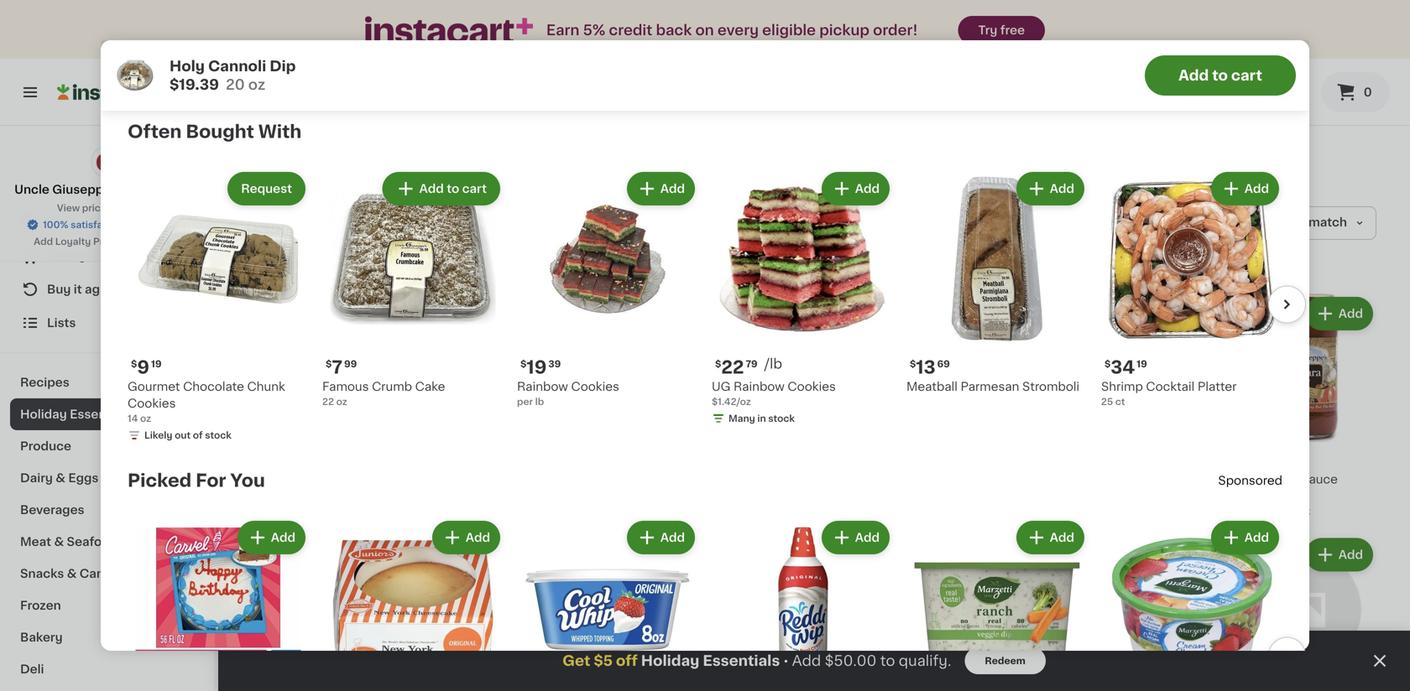 Task type: locate. For each thing, give the bounding box(es) containing it.
0 vertical spatial add to cart button
[[1145, 55, 1296, 96]]

0 vertical spatial oz
[[248, 78, 265, 92]]

0 horizontal spatial cart
[[462, 183, 487, 195]]

0 horizontal spatial 19
[[151, 360, 162, 369]]

1 horizontal spatial 19
[[527, 359, 547, 376]]

99
[[344, 360, 357, 369]]

19 left 39
[[527, 359, 547, 376]]

0 vertical spatial essentials
[[357, 147, 489, 171]]

try
[[978, 24, 997, 36]]

holiday essentials inside main content
[[252, 147, 489, 171]]

19 right 9
[[151, 360, 162, 369]]

1 vertical spatial holiday essentials
[[20, 409, 132, 420]]

1 vertical spatial &
[[54, 536, 64, 548]]

0 vertical spatial &
[[56, 473, 65, 484]]

dairy & eggs
[[20, 473, 99, 484]]

2 horizontal spatial 19
[[1137, 360, 1147, 369]]

$ left 99
[[326, 360, 332, 369]]

earn 5% credit back on every eligible pickup order!
[[546, 23, 918, 37]]

2 horizontal spatial holiday
[[641, 654, 699, 669]]

dairy & eggs link
[[10, 462, 204, 494]]

5 $ from the left
[[910, 360, 916, 369]]

add to cart button
[[1145, 55, 1296, 96], [384, 174, 499, 204]]

& left candy
[[67, 568, 77, 580]]

platter
[[1198, 381, 1237, 393]]

oz down famous
[[336, 397, 347, 407]]

1 horizontal spatial cookies
[[571, 381, 619, 393]]

chunk
[[247, 381, 285, 393]]

holiday right off at the bottom of page
[[641, 654, 699, 669]]

meatball parmesan stromboli
[[906, 381, 1079, 393]]

rainbow inside 'rainbow cookies per lb'
[[517, 381, 568, 393]]

oz right 20
[[248, 78, 265, 92]]

oz
[[248, 78, 265, 92], [336, 397, 347, 407], [140, 414, 151, 423]]

produce link
[[10, 431, 204, 462]]

$ up gourmet at the bottom
[[131, 360, 137, 369]]

19 right 34 in the right of the page
[[1137, 360, 1147, 369]]

$ left 39
[[520, 360, 527, 369]]

holiday down the with
[[252, 147, 351, 171]]

0
[[1364, 86, 1372, 98]]

0 vertical spatial 22
[[721, 359, 744, 376]]

0 horizontal spatial holiday essentials
[[20, 409, 132, 420]]

ug rainbow cookies $1.42/oz
[[712, 381, 836, 407]]

0 vertical spatial item carousel region
[[104, 162, 1306, 464]]

order!
[[873, 23, 918, 37]]

1 horizontal spatial holiday essentials
[[252, 147, 489, 171]]

uncle giuseppe's marketplace logo image
[[91, 146, 123, 178]]

picked for you
[[128, 472, 265, 490]]

1 vertical spatial 22
[[322, 397, 334, 407]]

oz inside holy cannoli dip $19.39 20 oz
[[248, 78, 265, 92]]

earn
[[546, 23, 579, 37]]

$ inside '$ 34 19'
[[1105, 360, 1111, 369]]

1 item carousel region from the top
[[104, 162, 1306, 464]]

essentials inside treatment tracker modal dialog
[[703, 654, 780, 669]]

22 inside $ 22 79 /lb
[[721, 359, 744, 376]]

100% satisfaction guarantee button
[[26, 215, 188, 232]]

many
[[729, 414, 755, 423], [269, 507, 295, 516], [431, 507, 458, 516], [594, 507, 620, 516], [1244, 507, 1271, 516]]

1 vertical spatial add to cart
[[419, 183, 487, 195]]

rainbow up lb
[[517, 381, 568, 393]]

product group containing 13
[[906, 169, 1088, 395]]

1 vertical spatial item carousel region
[[104, 511, 1306, 692]]

$ inside $ 22 79 /lb
[[715, 360, 721, 369]]

22 inside "famous crumb cake 22 oz"
[[322, 397, 334, 407]]

1 horizontal spatial rainbow
[[734, 381, 785, 393]]

2 vertical spatial essentials
[[703, 654, 780, 669]]

produce
[[20, 441, 71, 452]]

1 vertical spatial essentials
[[70, 409, 132, 420]]

0 vertical spatial holiday
[[252, 147, 351, 171]]

2 $ from the left
[[326, 360, 332, 369]]

pricing
[[82, 204, 115, 213]]

$ up ug
[[715, 360, 721, 369]]

22 down famous
[[322, 397, 334, 407]]

bought
[[186, 123, 254, 141]]

to
[[1212, 68, 1228, 83], [447, 183, 459, 195], [136, 237, 146, 246], [880, 654, 895, 669]]

snacks
[[20, 568, 64, 580]]

frozen
[[20, 600, 61, 612]]

rainbow
[[517, 381, 568, 393], [734, 381, 785, 393]]

cart
[[1231, 68, 1262, 83], [462, 183, 487, 195]]

14
[[128, 414, 138, 423]]

1 rainbow from the left
[[517, 381, 568, 393]]

add loyalty program to save
[[34, 237, 170, 246]]

1 horizontal spatial holiday
[[252, 147, 351, 171]]

2 vertical spatial oz
[[140, 414, 151, 423]]

with
[[258, 123, 302, 141]]

$ for 13
[[910, 360, 916, 369]]

2 rainbow from the left
[[734, 381, 785, 393]]

add button
[[628, 174, 693, 204], [823, 174, 888, 204], [1018, 174, 1083, 204], [1213, 174, 1277, 204], [331, 299, 396, 329], [819, 299, 884, 329], [981, 299, 1046, 329], [1144, 299, 1209, 329], [1307, 299, 1371, 329], [239, 523, 304, 553], [434, 523, 499, 553], [628, 523, 693, 553], [823, 523, 888, 553], [1018, 523, 1083, 553], [1213, 523, 1277, 553], [331, 540, 396, 570], [656, 540, 721, 570], [819, 540, 884, 570], [981, 540, 1046, 570], [1144, 540, 1209, 570], [1307, 540, 1371, 570]]

pickup
[[819, 23, 870, 37]]

marinara
[[1247, 474, 1298, 486]]

meat & seafood link
[[10, 526, 204, 558]]

likely out of stock
[[144, 431, 231, 440]]

1 horizontal spatial essentials
[[357, 147, 489, 171]]

satisfaction
[[71, 220, 127, 230]]

$22.79 per pound element
[[712, 357, 893, 379]]

product group
[[128, 169, 309, 446], [322, 169, 504, 409], [517, 169, 698, 409], [712, 169, 893, 429], [906, 169, 1088, 395], [1101, 169, 1282, 409], [252, 294, 401, 522], [414, 294, 564, 522], [577, 294, 726, 522], [740, 294, 889, 502], [902, 294, 1051, 518], [1065, 294, 1214, 502], [1227, 294, 1376, 522], [128, 518, 309, 692], [322, 518, 504, 692], [517, 518, 698, 692], [712, 518, 893, 692], [906, 518, 1088, 692], [1101, 518, 1282, 692], [252, 535, 401, 692], [414, 535, 564, 692], [577, 535, 726, 692], [740, 535, 889, 692], [902, 535, 1051, 692], [1065, 535, 1214, 692], [1227, 535, 1376, 692]]

6 $ from the left
[[1105, 360, 1111, 369]]

0 vertical spatial holiday essentials
[[252, 147, 489, 171]]

0 horizontal spatial many in stock button
[[414, 294, 564, 522]]

$ inside the $ 9 19
[[131, 360, 137, 369]]

ug
[[1227, 474, 1244, 486]]

off
[[616, 654, 638, 669]]

None search field
[[240, 69, 703, 116]]

on
[[695, 23, 714, 37]]

0 horizontal spatial rainbow
[[517, 381, 568, 393]]

1 horizontal spatial 22
[[721, 359, 744, 376]]

$ for 34
[[1105, 360, 1111, 369]]

holiday essentials
[[252, 147, 489, 171], [20, 409, 132, 420]]

many inside product group
[[729, 414, 755, 423]]

0 horizontal spatial 22
[[322, 397, 334, 407]]

dairy
[[20, 473, 53, 484]]

1 horizontal spatial cart
[[1231, 68, 1262, 83]]

2 horizontal spatial essentials
[[703, 654, 780, 669]]

1 horizontal spatial add to cart
[[1178, 68, 1262, 83]]

$19.39
[[170, 78, 219, 92]]

2 item carousel region from the top
[[104, 511, 1306, 692]]

loyalty
[[55, 237, 91, 246]]

holiday essentials link
[[10, 399, 204, 431]]

0 vertical spatial add to cart
[[1178, 68, 1262, 83]]

dip
[[270, 59, 296, 73]]

frozen link
[[10, 590, 204, 622]]

$ up the shrimp
[[1105, 360, 1111, 369]]

0 horizontal spatial essentials
[[70, 409, 132, 420]]

stores
[[190, 89, 220, 98]]

buy it again
[[47, 284, 118, 295]]

buy
[[47, 284, 71, 295]]

eggs
[[68, 473, 99, 484]]

0 horizontal spatial holiday
[[20, 409, 67, 420]]

ready by 12:35pm link
[[1155, 82, 1301, 102]]

shells
[[299, 474, 334, 486]]

$ inside $ 7 99
[[326, 360, 332, 369]]

25
[[1101, 397, 1113, 407]]

1 vertical spatial holiday
[[20, 409, 67, 420]]

item carousel region containing 9
[[104, 162, 1306, 464]]

79
[[746, 360, 758, 369]]

19 inside the $ 9 19
[[151, 360, 162, 369]]

4 $ from the left
[[715, 360, 721, 369]]

snacks & candy link
[[10, 558, 204, 590]]

& right meat
[[54, 536, 64, 548]]

1 horizontal spatial many in stock button
[[577, 294, 726, 522]]

$ for 22
[[715, 360, 721, 369]]

cake
[[415, 381, 445, 393]]

holiday down recipes
[[20, 409, 67, 420]]

22 left 79
[[721, 359, 744, 376]]

39
[[548, 360, 561, 369]]

credit
[[609, 23, 652, 37]]

in
[[757, 414, 766, 423], [297, 507, 306, 516], [460, 507, 469, 516], [623, 507, 631, 516], [1273, 507, 1282, 516]]

& left the eggs at the left bottom of page
[[56, 473, 65, 484]]

19 inside '$ 34 19'
[[1137, 360, 1147, 369]]

0 horizontal spatial add to cart button
[[384, 174, 499, 204]]

item carousel region
[[104, 162, 1306, 464], [104, 511, 1306, 692]]

$ up meatball on the bottom right of the page
[[910, 360, 916, 369]]

ug
[[712, 381, 731, 393]]

essentials inside holiday essentials link
[[70, 409, 132, 420]]

oz inside "famous crumb cake 22 oz"
[[336, 397, 347, 407]]

0 horizontal spatial oz
[[140, 414, 151, 423]]

0 horizontal spatial cookies
[[128, 398, 176, 410]]

lists
[[47, 317, 76, 329]]

$ for 9
[[131, 360, 137, 369]]

1 vertical spatial oz
[[336, 397, 347, 407]]

rainbow down $ 22 79 /lb
[[734, 381, 785, 393]]

1 $ from the left
[[131, 360, 137, 369]]

try free
[[978, 24, 1025, 36]]

holiday inside treatment tracker modal dialog
[[641, 654, 699, 669]]

1 horizontal spatial add to cart button
[[1145, 55, 1296, 96]]

0 horizontal spatial add to cart
[[419, 183, 487, 195]]

request
[[241, 183, 292, 195]]

oz inside gourmet chocolate chunk cookies 14 oz
[[140, 414, 151, 423]]

$ inside $ 19 39
[[520, 360, 527, 369]]

2 horizontal spatial oz
[[336, 397, 347, 407]]

many in stock inside item carousel 'region'
[[729, 414, 795, 423]]

cookies inside 'rainbow cookies per lb'
[[571, 381, 619, 393]]

save
[[148, 237, 170, 246]]

2 vertical spatial holiday
[[641, 654, 699, 669]]

$ inside $ 13 69
[[910, 360, 916, 369]]

all stores link
[[57, 69, 222, 116]]

3 $ from the left
[[520, 360, 527, 369]]

you
[[230, 472, 265, 490]]

1 many in stock button from the left
[[414, 294, 564, 522]]

$ 13 69
[[910, 359, 950, 376]]

1 horizontal spatial oz
[[248, 78, 265, 92]]

oz right "14" at the bottom
[[140, 414, 151, 423]]

$ 34 19
[[1105, 359, 1147, 376]]

2 vertical spatial &
[[67, 568, 77, 580]]

sauce
[[1301, 474, 1338, 486]]

chocolate
[[183, 381, 244, 393]]

view pricing policy link
[[57, 201, 157, 215]]

again
[[85, 284, 118, 295]]

candy
[[80, 568, 120, 580]]

all stores
[[176, 89, 220, 98]]

2 horizontal spatial cookies
[[788, 381, 836, 393]]

19 for 34
[[1137, 360, 1147, 369]]

product group containing 34
[[1101, 169, 1282, 409]]



Task type: describe. For each thing, give the bounding box(es) containing it.
holy cannoli dip $19.39 20 oz
[[170, 59, 296, 92]]

back
[[656, 23, 692, 37]]

& for dairy
[[56, 473, 65, 484]]

per
[[517, 397, 533, 407]]

stromboli
[[1022, 381, 1079, 393]]

stuffed
[[252, 474, 296, 486]]

view
[[57, 204, 80, 213]]

shrimp cocktail platter 25 ct
[[1101, 381, 1237, 407]]

oz for dip
[[248, 78, 265, 92]]

lb
[[535, 397, 544, 407]]

cocktail
[[1146, 381, 1195, 393]]

often
[[128, 123, 182, 141]]

treatment tracker modal dialog
[[218, 631, 1410, 692]]

0 vertical spatial cart
[[1231, 68, 1262, 83]]

to inside treatment tracker modal dialog
[[880, 654, 895, 669]]

every
[[717, 23, 759, 37]]

uncle
[[14, 184, 49, 196]]

program
[[93, 237, 134, 246]]

policy
[[118, 204, 147, 213]]

$1.42/oz
[[712, 397, 751, 407]]

crumb
[[372, 381, 412, 393]]

bakery link
[[10, 622, 204, 654]]

1 vertical spatial cart
[[462, 183, 487, 195]]

in inside item carousel 'region'
[[757, 414, 766, 423]]

oz for chunk
[[140, 414, 151, 423]]

uncle giuseppe's marketplace link
[[14, 146, 200, 198]]

redeem
[[985, 657, 1025, 666]]

all
[[176, 89, 188, 98]]

beverages link
[[10, 494, 204, 526]]

get
[[562, 654, 590, 669]]

cookies inside ug rainbow cookies $1.42/oz
[[788, 381, 836, 393]]

product group containing 19
[[517, 169, 698, 409]]

add to cart inside item carousel 'region'
[[419, 183, 487, 195]]

•
[[783, 654, 789, 668]]

$5
[[594, 654, 613, 669]]

it
[[74, 284, 82, 295]]

uncle giuseppe's marketplace
[[14, 184, 200, 196]]

instacart logo image
[[57, 82, 158, 102]]

1 vertical spatial add to cart button
[[384, 174, 499, 204]]

beverages
[[20, 504, 84, 516]]

eligible
[[762, 23, 816, 37]]

for
[[196, 472, 226, 490]]

stuffed shells
[[252, 474, 334, 486]]

ready
[[1182, 86, 1223, 98]]

product group containing 22
[[712, 169, 893, 429]]

holiday essentials main content
[[218, 126, 1410, 692]]

13
[[916, 359, 936, 376]]

$ for 19
[[520, 360, 527, 369]]

7
[[332, 359, 342, 376]]

$ 22 79 /lb
[[715, 358, 782, 376]]

often bought with
[[128, 123, 302, 141]]

product group containing 7
[[322, 169, 504, 409]]

gourmet chocolate chunk cookies 14 oz
[[128, 381, 285, 423]]

gourmet
[[128, 381, 180, 393]]

view pricing policy
[[57, 204, 147, 213]]

shop
[[47, 217, 78, 228]]

likely
[[144, 431, 172, 440]]

ug marinara sauce
[[1227, 474, 1338, 486]]

2 many in stock button from the left
[[577, 294, 726, 522]]

instacart plus icon image
[[365, 16, 533, 44]]

seafood
[[67, 536, 118, 548]]

recipes link
[[10, 367, 204, 399]]

& for snacks
[[67, 568, 77, 580]]

meat
[[20, 536, 51, 548]]

100% satisfaction guarantee
[[43, 220, 178, 230]]

& for meat
[[54, 536, 64, 548]]

$ for 7
[[326, 360, 332, 369]]

redeem button
[[965, 648, 1046, 675]]

$ 7 99
[[326, 359, 357, 376]]

34
[[1111, 359, 1135, 376]]

spo nsored
[[1218, 475, 1282, 487]]

parmesan
[[961, 381, 1019, 393]]

famous crumb cake 22 oz
[[322, 381, 445, 407]]

9
[[137, 359, 149, 376]]

ct
[[1115, 397, 1125, 407]]

69
[[937, 360, 950, 369]]

marketplace
[[124, 184, 200, 196]]

nsored
[[1241, 475, 1282, 487]]

deli
[[20, 664, 44, 676]]

5%
[[583, 23, 605, 37]]

guarantee
[[129, 220, 178, 230]]

cookies inside gourmet chocolate chunk cookies 14 oz
[[128, 398, 176, 410]]

meatball
[[906, 381, 958, 393]]

19 for 9
[[151, 360, 162, 369]]

20
[[226, 78, 245, 92]]

100%
[[43, 220, 68, 230]]

product group containing 9
[[128, 169, 309, 446]]

request button
[[229, 174, 304, 204]]

$ 19 39
[[520, 359, 561, 376]]

lists link
[[10, 306, 204, 340]]

0 button
[[1321, 72, 1390, 112]]

item carousel region containing add
[[104, 511, 1306, 692]]

$50.00
[[825, 654, 877, 669]]

snacks & candy
[[20, 568, 120, 580]]

rainbow inside ug rainbow cookies $1.42/oz
[[734, 381, 785, 393]]

add inside treatment tracker modal dialog
[[792, 654, 821, 669]]

$6.89 element
[[1227, 450, 1376, 471]]

qualify.
[[899, 654, 951, 669]]



Task type: vqa. For each thing, say whether or not it's contained in the screenshot.


